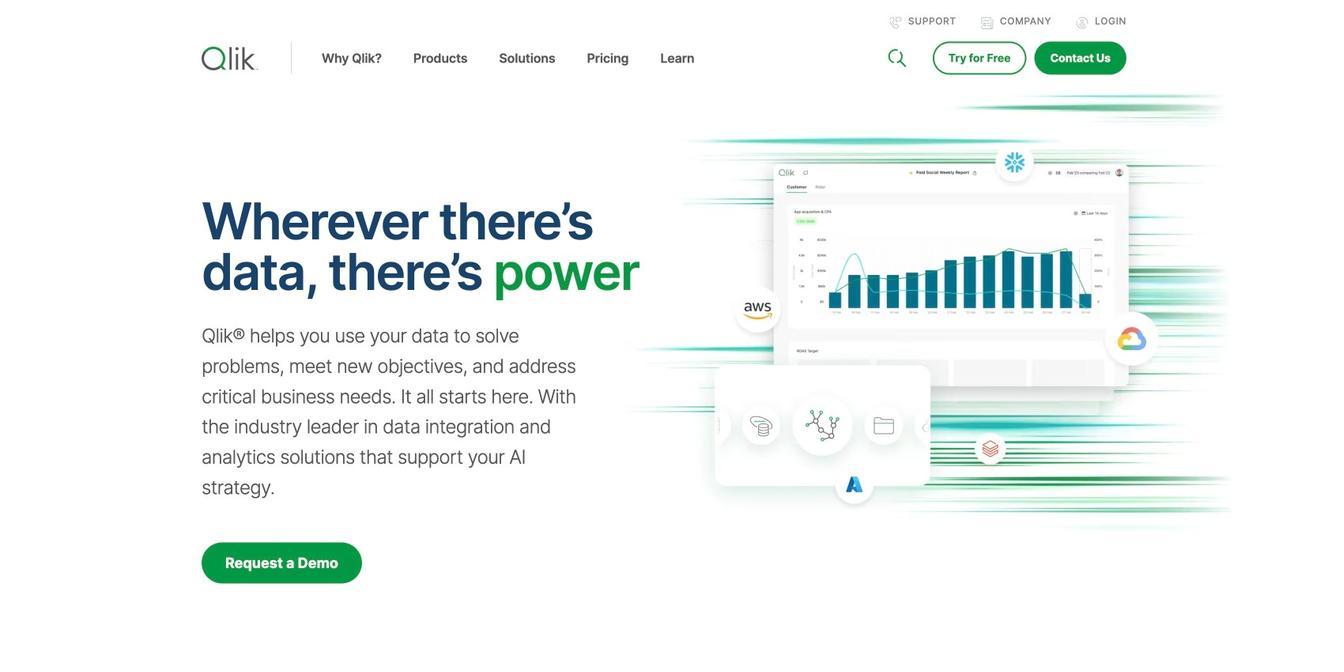 Task type: locate. For each thing, give the bounding box(es) containing it.
company image
[[981, 17, 994, 29]]

qlik image
[[202, 47, 259, 70]]



Task type: describe. For each thing, give the bounding box(es) containing it.
support image
[[890, 17, 902, 29]]

login image
[[1076, 17, 1089, 29]]



Task type: vqa. For each thing, say whether or not it's contained in the screenshot.
company icon
yes



